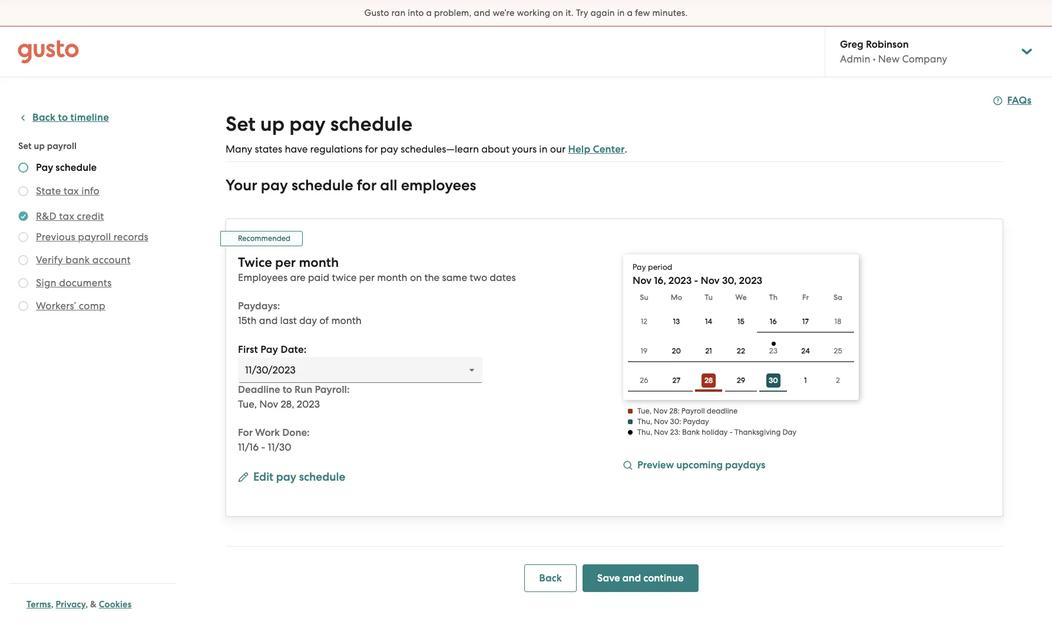 Task type: describe. For each thing, give the bounding box(es) containing it.
20
[[672, 346, 681, 355]]

11/16
[[238, 441, 259, 453]]

try
[[576, 8, 588, 18]]

0 vertical spatial payroll
[[47, 141, 77, 151]]

home image
[[18, 40, 79, 63]]

terms , privacy , & cookies
[[27, 599, 132, 610]]

schedule inside 'button'
[[299, 470, 345, 484]]

2 vertical spatial :
[[679, 428, 680, 437]]

1 horizontal spatial 2023
[[669, 275, 692, 287]]

1 vertical spatial 28
[[670, 407, 678, 415]]

recommended
[[238, 234, 291, 243]]

previous payroll records button
[[36, 230, 148, 244]]

28,
[[281, 398, 294, 410]]

sa
[[834, 293, 843, 302]]

ran
[[392, 8, 406, 18]]

schedule down regulations at the left
[[292, 176, 353, 194]]

th
[[769, 293, 778, 302]]

two
[[470, 272, 487, 283]]

set up pay schedule
[[226, 112, 413, 136]]

- inside for work done: 11/16 - 11/30
[[261, 441, 266, 453]]

nov up su
[[633, 275, 652, 287]]

set up payroll
[[18, 141, 77, 151]]

sign documents button
[[36, 276, 112, 290]]

17
[[803, 317, 809, 326]]

deadline
[[707, 407, 738, 415]]

for
[[238, 427, 253, 439]]

faqs button
[[994, 94, 1032, 108]]

1 vertical spatial month
[[377, 272, 408, 283]]

1 horizontal spatial in
[[617, 8, 625, 18]]

thanksgiving
[[735, 428, 781, 437]]

0 vertical spatial month
[[299, 255, 339, 270]]

1 horizontal spatial 23
[[769, 347, 778, 355]]

1 horizontal spatial tue,
[[638, 407, 652, 415]]

.
[[625, 143, 628, 155]]

pay up have
[[289, 112, 326, 136]]

in inside many states have regulations for pay schedules—learn about yours in our help center .
[[539, 143, 548, 155]]

2 , from the left
[[86, 599, 88, 610]]

check image for verify
[[18, 255, 28, 265]]

workers' comp button
[[36, 299, 105, 313]]

12
[[641, 317, 648, 326]]

16
[[770, 317, 777, 326]]

11/30
[[268, 441, 291, 453]]

help center link
[[568, 143, 625, 156]]

preview upcoming paydays
[[638, 459, 766, 471]]

1 horizontal spatial 30
[[769, 376, 778, 385]]

center
[[593, 143, 625, 156]]

paydays:
[[238, 300, 280, 312]]

of
[[320, 315, 329, 326]]

last
[[280, 315, 297, 326]]

check image for previous
[[18, 232, 28, 242]]

thu, for thu, nov 23 : bank holiday - thanksgiving day
[[638, 428, 652, 437]]

paydays
[[725, 459, 766, 471]]

admin
[[840, 53, 871, 65]]

holiday
[[702, 428, 728, 437]]

done:
[[282, 427, 310, 439]]

regulations
[[310, 143, 363, 155]]

edit pay schedule button
[[238, 469, 345, 486]]

we
[[736, 293, 747, 302]]

edit pay schedule
[[253, 470, 345, 484]]

yours
[[512, 143, 537, 155]]

13
[[673, 317, 680, 326]]

gusto ran into a problem, and we're working on it. try again in a few minutes.
[[365, 8, 688, 18]]

nov down tue, nov 28 : payroll deadline on the bottom right
[[654, 417, 668, 426]]

1 horizontal spatial and
[[474, 8, 491, 18]]

back button
[[525, 564, 577, 592]]

1 vertical spatial per
[[359, 272, 375, 283]]

states
[[255, 143, 282, 155]]

sign
[[36, 277, 57, 289]]

22
[[737, 346, 745, 355]]

day
[[783, 428, 797, 437]]

up for payroll
[[34, 141, 45, 151]]

day
[[299, 315, 317, 326]]

thu, nov 23 : bank holiday - thanksgiving day
[[638, 428, 797, 437]]

nov inside deadline to run payroll: tue, nov 28, 2023
[[259, 398, 278, 410]]

many
[[226, 143, 252, 155]]

our
[[550, 143, 566, 155]]

mo
[[671, 293, 682, 302]]

16,
[[654, 275, 666, 287]]

help
[[568, 143, 591, 156]]

paydays: 15th and last day of month
[[238, 300, 362, 326]]

1 check image from the top
[[18, 163, 28, 173]]

payroll:
[[315, 384, 350, 396]]

tue, inside deadline to run payroll: tue, nov 28, 2023
[[238, 398, 257, 410]]

deadline to run payroll: tue, nov 28, 2023
[[238, 384, 350, 410]]

greg
[[840, 38, 864, 51]]

minutes.
[[653, 8, 688, 18]]

fr
[[803, 293, 809, 302]]

paid
[[308, 272, 330, 283]]

26
[[640, 376, 649, 385]]

pay schedule
[[36, 161, 97, 174]]

pay right your
[[261, 176, 288, 194]]

your pay schedule for all employees
[[226, 176, 476, 194]]

su
[[640, 293, 649, 302]]

1 , from the left
[[51, 599, 54, 610]]

r&d tax credit
[[36, 210, 104, 222]]

nov up thu, nov 30 : payday
[[654, 407, 668, 415]]

same
[[442, 272, 467, 283]]

cookies
[[99, 599, 132, 610]]

date:
[[281, 344, 307, 356]]

back to timeline button
[[18, 111, 109, 125]]

back for back
[[539, 572, 562, 584]]

your
[[226, 176, 257, 194]]

for inside many states have regulations for pay schedules—learn about yours in our help center .
[[365, 143, 378, 155]]

thu, for thu, nov 30 : payday
[[638, 417, 652, 426]]

19
[[641, 346, 648, 355]]

to for timeline
[[58, 111, 68, 124]]

: for thu, nov 30
[[680, 417, 681, 426]]

period
[[648, 262, 673, 272]]

check image for workers'
[[18, 301, 28, 311]]

verify bank account
[[36, 254, 131, 266]]

15
[[738, 317, 745, 326]]

preview upcoming paydays button
[[623, 458, 766, 474]]

payday
[[683, 417, 709, 426]]

27
[[673, 376, 681, 385]]

set for set up pay schedule
[[226, 112, 256, 136]]

set for set up payroll
[[18, 141, 32, 151]]

new
[[878, 53, 900, 65]]

on inside twice per month employees are paid twice per month on the same two dates
[[410, 272, 422, 283]]



Task type: vqa. For each thing, say whether or not it's contained in the screenshot.
'module__icon___go7vC' in the Edit pay schedule button
yes



Task type: locate. For each thing, give the bounding box(es) containing it.
tax for credit
[[59, 210, 74, 222]]

module__icon___go7vc image left preview at the right bottom
[[623, 461, 633, 470]]

to for run
[[283, 384, 292, 396]]

0 vertical spatial pay
[[36, 161, 53, 174]]

1 vertical spatial -
[[730, 428, 733, 437]]

check image
[[18, 163, 28, 173], [18, 186, 28, 196], [18, 232, 28, 242], [18, 278, 28, 288]]

circle check image
[[18, 209, 28, 223]]

pay inside 'button'
[[276, 470, 297, 484]]

month inside paydays: 15th and last day of month
[[331, 315, 362, 326]]

0 horizontal spatial a
[[426, 8, 432, 18]]

module__icon___go7vc image for edit pay schedule
[[238, 472, 249, 482]]

employees
[[401, 176, 476, 194]]

30 down tue, nov 28 : payroll deadline on the bottom right
[[670, 417, 680, 426]]

1 horizontal spatial -
[[694, 275, 699, 287]]

1 horizontal spatial back
[[539, 572, 562, 584]]

0 vertical spatial module__icon___go7vc image
[[623, 461, 633, 470]]

: left "bank"
[[679, 428, 680, 437]]

tax left info on the left top of page
[[64, 185, 79, 197]]

tax
[[64, 185, 79, 197], [59, 210, 74, 222]]

pay right "edit"
[[276, 470, 297, 484]]

1 vertical spatial check image
[[18, 301, 28, 311]]

state
[[36, 185, 61, 197]]

0 horizontal spatial 30
[[670, 417, 680, 426]]

and inside button
[[623, 572, 641, 584]]

0 horizontal spatial up
[[34, 141, 45, 151]]

0 vertical spatial on
[[553, 8, 564, 18]]

1 horizontal spatial module__icon___go7vc image
[[623, 461, 633, 470]]

check image left sign
[[18, 278, 28, 288]]

0 vertical spatial set
[[226, 112, 256, 136]]

pay for pay period nov 16, 2023 - nov 30, 2023
[[633, 262, 646, 272]]

first pay date:
[[238, 344, 307, 356]]

working
[[517, 8, 551, 18]]

per
[[275, 255, 296, 270], [359, 272, 375, 283]]

23 down 16
[[769, 347, 778, 355]]

0 horizontal spatial on
[[410, 272, 422, 283]]

per up are
[[275, 255, 296, 270]]

to left timeline
[[58, 111, 68, 124]]

0 horizontal spatial per
[[275, 255, 296, 270]]

first
[[238, 344, 258, 356]]

0 vertical spatial -
[[694, 275, 699, 287]]

tue, up thu, nov 30 : payday
[[638, 407, 652, 415]]

a left few
[[627, 8, 633, 18]]

1 vertical spatial tax
[[59, 210, 74, 222]]

2 horizontal spatial pay
[[633, 262, 646, 272]]

pay
[[289, 112, 326, 136], [380, 143, 398, 155], [261, 176, 288, 194], [276, 470, 297, 484]]

2 vertical spatial pay
[[261, 344, 278, 356]]

18
[[835, 317, 842, 326]]

2023 up the we
[[739, 275, 763, 287]]

2023 down run
[[297, 398, 320, 410]]

thu, down "26"
[[638, 417, 652, 426]]

on left it.
[[553, 8, 564, 18]]

2 horizontal spatial 2023
[[739, 275, 763, 287]]

0 vertical spatial thu,
[[638, 417, 652, 426]]

1 horizontal spatial ,
[[86, 599, 88, 610]]

in right again
[[617, 8, 625, 18]]

many states have regulations for pay schedules—learn about yours in our help center .
[[226, 143, 628, 156]]

in left our
[[539, 143, 548, 155]]

module__icon___go7vc image left "edit"
[[238, 472, 249, 482]]

0 horizontal spatial set
[[18, 141, 32, 151]]

per right twice
[[359, 272, 375, 283]]

thu, down thu, nov 30 : payday
[[638, 428, 652, 437]]

module__icon___go7vc image inside preview upcoming paydays button
[[623, 461, 633, 470]]

sign documents
[[36, 277, 112, 289]]

few
[[635, 8, 650, 18]]

deadline
[[238, 384, 280, 396]]

pay down set up payroll
[[36, 161, 53, 174]]

23 down thu, nov 30 : payday
[[670, 428, 679, 437]]

pay inside many states have regulations for pay schedules—learn about yours in our help center .
[[380, 143, 398, 155]]

employees
[[238, 272, 288, 283]]

1 vertical spatial up
[[34, 141, 45, 151]]

tue, down the deadline
[[238, 398, 257, 410]]

a right into
[[426, 8, 432, 18]]

dates
[[490, 272, 516, 283]]

and left we're
[[474, 8, 491, 18]]

module__icon___go7vc image
[[623, 461, 633, 470], [238, 472, 249, 482]]

0 horizontal spatial module__icon___go7vc image
[[238, 472, 249, 482]]

0 vertical spatial :
[[678, 407, 680, 415]]

set down back to timeline button
[[18, 141, 32, 151]]

0 vertical spatial tax
[[64, 185, 79, 197]]

2 thu, from the top
[[638, 428, 652, 437]]

previous payroll records
[[36, 231, 148, 243]]

0 vertical spatial to
[[58, 111, 68, 124]]

2 vertical spatial and
[[623, 572, 641, 584]]

run
[[295, 384, 313, 396]]

, left privacy link
[[51, 599, 54, 610]]

1 horizontal spatial pay
[[261, 344, 278, 356]]

pay inside "list"
[[36, 161, 53, 174]]

check image
[[18, 255, 28, 265], [18, 301, 28, 311]]

for
[[365, 143, 378, 155], [357, 176, 377, 194]]

0 horizontal spatial tue,
[[238, 398, 257, 410]]

0 vertical spatial up
[[260, 112, 285, 136]]

0 horizontal spatial 28
[[670, 407, 678, 415]]

1 vertical spatial 30
[[670, 417, 680, 426]]

&
[[90, 599, 97, 610]]

we're
[[493, 8, 515, 18]]

, left &
[[86, 599, 88, 610]]

it.
[[566, 8, 574, 18]]

1 vertical spatial :
[[680, 417, 681, 426]]

save and continue button
[[583, 564, 699, 592]]

1 vertical spatial 23
[[670, 428, 679, 437]]

0 vertical spatial check image
[[18, 255, 28, 265]]

payroll down credit
[[78, 231, 111, 243]]

back left save
[[539, 572, 562, 584]]

1 horizontal spatial 28
[[705, 376, 713, 385]]

back for back to timeline
[[32, 111, 56, 124]]

all
[[380, 176, 398, 194]]

0 horizontal spatial and
[[259, 315, 278, 326]]

save and continue
[[597, 572, 684, 584]]

2 a from the left
[[627, 8, 633, 18]]

2 check image from the top
[[18, 186, 28, 196]]

records
[[114, 231, 148, 243]]

to inside back to timeline button
[[58, 111, 68, 124]]

2023 up mo on the right
[[669, 275, 692, 287]]

1 vertical spatial and
[[259, 315, 278, 326]]

about
[[482, 143, 510, 155]]

previous
[[36, 231, 75, 243]]

30,
[[722, 275, 737, 287]]

1 vertical spatial set
[[18, 141, 32, 151]]

have
[[285, 143, 308, 155]]

workers'
[[36, 300, 76, 312]]

documents
[[59, 277, 112, 289]]

schedule
[[330, 112, 413, 136], [56, 161, 97, 174], [292, 176, 353, 194], [299, 470, 345, 484]]

- left 30,
[[694, 275, 699, 287]]

1 horizontal spatial payroll
[[78, 231, 111, 243]]

robinson
[[866, 38, 909, 51]]

1 vertical spatial module__icon___go7vc image
[[238, 472, 249, 482]]

2 vertical spatial -
[[261, 441, 266, 453]]

: for tue, nov 28
[[678, 407, 680, 415]]

2023 inside deadline to run payroll: tue, nov 28, 2023
[[297, 398, 320, 410]]

up up states
[[260, 112, 285, 136]]

1 vertical spatial on
[[410, 272, 422, 283]]

1 horizontal spatial per
[[359, 272, 375, 283]]

faqs
[[1008, 94, 1032, 107]]

25
[[834, 346, 842, 355]]

0 vertical spatial for
[[365, 143, 378, 155]]

payroll
[[682, 407, 705, 415]]

1
[[805, 376, 807, 385]]

21
[[706, 346, 712, 355]]

4 check image from the top
[[18, 278, 28, 288]]

2
[[836, 376, 840, 385]]

0 horizontal spatial pay
[[36, 161, 53, 174]]

- right "holiday"
[[730, 428, 733, 437]]

up
[[260, 112, 285, 136], [34, 141, 45, 151]]

greg robinson admin • new company
[[840, 38, 948, 65]]

0 vertical spatial back
[[32, 111, 56, 124]]

28 up thu, nov 30 : payday
[[670, 407, 678, 415]]

gusto
[[365, 8, 389, 18]]

pay inside pay period nov 16, 2023 - nov 30, 2023
[[633, 262, 646, 272]]

28 down 21
[[705, 376, 713, 385]]

1 vertical spatial thu,
[[638, 428, 652, 437]]

0 horizontal spatial 2023
[[297, 398, 320, 410]]

preview
[[638, 459, 674, 471]]

for left all
[[357, 176, 377, 194]]

and right save
[[623, 572, 641, 584]]

0 vertical spatial in
[[617, 8, 625, 18]]

: down tue, nov 28 : payroll deadline on the bottom right
[[680, 417, 681, 426]]

1 horizontal spatial to
[[283, 384, 292, 396]]

- inside pay period nov 16, 2023 - nov 30, 2023
[[694, 275, 699, 287]]

twice
[[238, 255, 272, 270]]

3 check image from the top
[[18, 232, 28, 242]]

schedule inside "list"
[[56, 161, 97, 174]]

2 horizontal spatial and
[[623, 572, 641, 584]]

schedule up state tax info button
[[56, 161, 97, 174]]

pay right the first
[[261, 344, 278, 356]]

on left the in the top of the page
[[410, 272, 422, 283]]

-
[[694, 275, 699, 287], [730, 428, 733, 437], [261, 441, 266, 453]]

month
[[299, 255, 339, 270], [377, 272, 408, 283], [331, 315, 362, 326]]

edit
[[253, 470, 273, 484]]

1 vertical spatial in
[[539, 143, 548, 155]]

1 horizontal spatial set
[[226, 112, 256, 136]]

a
[[426, 8, 432, 18], [627, 8, 633, 18]]

29
[[737, 376, 746, 385]]

month up paid
[[299, 255, 339, 270]]

14
[[705, 317, 713, 326]]

check image for state
[[18, 186, 28, 196]]

0 horizontal spatial -
[[261, 441, 266, 453]]

for right regulations at the left
[[365, 143, 378, 155]]

payroll inside button
[[78, 231, 111, 243]]

save
[[597, 572, 620, 584]]

tax for info
[[64, 185, 79, 197]]

1 horizontal spatial a
[[627, 8, 633, 18]]

workers' comp
[[36, 300, 105, 312]]

check image up circle check image
[[18, 186, 28, 196]]

nov up tu
[[701, 275, 720, 287]]

check image for sign
[[18, 278, 28, 288]]

pay up all
[[380, 143, 398, 155]]

pay left period
[[633, 262, 646, 272]]

up up pay schedule
[[34, 141, 45, 151]]

pay for pay schedule
[[36, 161, 53, 174]]

to up 28, at the bottom
[[283, 384, 292, 396]]

0 vertical spatial per
[[275, 255, 296, 270]]

back up set up payroll
[[32, 111, 56, 124]]

up for pay
[[260, 112, 285, 136]]

pay period nov 16, 2023 - nov 30, 2023
[[633, 262, 763, 287]]

schedule up regulations at the left
[[330, 112, 413, 136]]

0 vertical spatial and
[[474, 8, 491, 18]]

1 horizontal spatial on
[[553, 8, 564, 18]]

schedule down done:
[[299, 470, 345, 484]]

and inside paydays: 15th and last day of month
[[259, 315, 278, 326]]

pay schedule list
[[18, 161, 172, 315]]

0 vertical spatial 23
[[769, 347, 778, 355]]

to inside deadline to run payroll: tue, nov 28, 2023
[[283, 384, 292, 396]]

0 horizontal spatial to
[[58, 111, 68, 124]]

check image down circle check image
[[18, 232, 28, 242]]

1 a from the left
[[426, 8, 432, 18]]

tax right r&d
[[59, 210, 74, 222]]

set
[[226, 112, 256, 136], [18, 141, 32, 151]]

check image down set up payroll
[[18, 163, 28, 173]]

- right 11/16
[[261, 441, 266, 453]]

set up many
[[226, 112, 256, 136]]

24
[[802, 346, 810, 355]]

1 thu, from the top
[[638, 417, 652, 426]]

0 horizontal spatial in
[[539, 143, 548, 155]]

1 check image from the top
[[18, 255, 28, 265]]

1 vertical spatial for
[[357, 176, 377, 194]]

tue,
[[238, 398, 257, 410], [638, 407, 652, 415]]

again
[[591, 8, 615, 18]]

0 vertical spatial 30
[[769, 376, 778, 385]]

terms
[[27, 599, 51, 610]]

month right of
[[331, 315, 362, 326]]

30 right 29
[[769, 376, 778, 385]]

problem,
[[434, 8, 472, 18]]

0 horizontal spatial ,
[[51, 599, 54, 610]]

2 horizontal spatial -
[[730, 428, 733, 437]]

module__icon___go7vc image for preview upcoming paydays
[[623, 461, 633, 470]]

1 vertical spatial pay
[[633, 262, 646, 272]]

1 horizontal spatial up
[[260, 112, 285, 136]]

check image left workers'
[[18, 301, 28, 311]]

month left the in the top of the page
[[377, 272, 408, 283]]

0 horizontal spatial payroll
[[47, 141, 77, 151]]

2 vertical spatial month
[[331, 315, 362, 326]]

: up thu, nov 30 : payday
[[678, 407, 680, 415]]

thu,
[[638, 417, 652, 426], [638, 428, 652, 437]]

0 vertical spatial 28
[[705, 376, 713, 385]]

privacy
[[56, 599, 86, 610]]

23
[[769, 347, 778, 355], [670, 428, 679, 437]]

payroll up pay schedule
[[47, 141, 77, 151]]

module__icon___go7vc image inside edit pay schedule 'button'
[[238, 472, 249, 482]]

1 vertical spatial payroll
[[78, 231, 111, 243]]

2 check image from the top
[[18, 301, 28, 311]]

account
[[92, 254, 131, 266]]

0 horizontal spatial 23
[[670, 428, 679, 437]]

and down paydays:
[[259, 315, 278, 326]]

:
[[678, 407, 680, 415], [680, 417, 681, 426], [679, 428, 680, 437]]

nov down the deadline
[[259, 398, 278, 410]]

0 horizontal spatial back
[[32, 111, 56, 124]]

nov down thu, nov 30 : payday
[[654, 428, 668, 437]]

r&d
[[36, 210, 57, 222]]

r&d tax credit button
[[36, 209, 104, 223]]

check image left verify
[[18, 255, 28, 265]]

1 vertical spatial to
[[283, 384, 292, 396]]

1 vertical spatial back
[[539, 572, 562, 584]]



